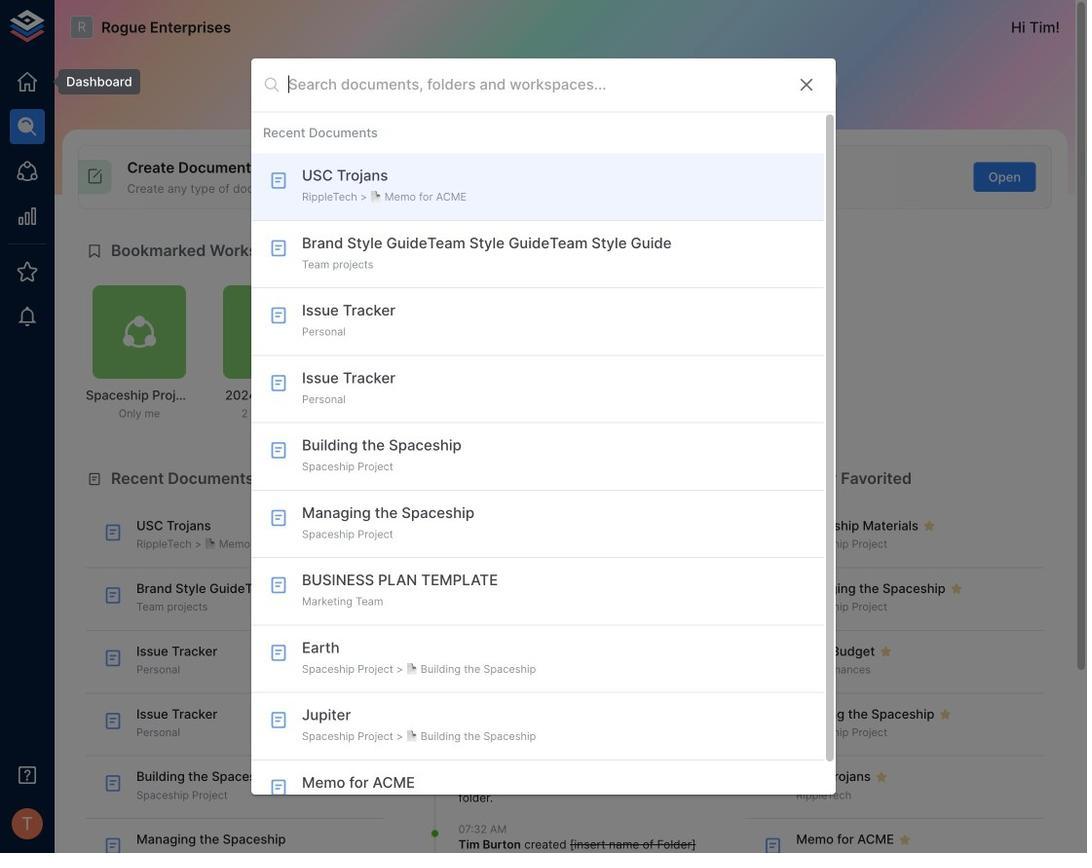 Task type: locate. For each thing, give the bounding box(es) containing it.
tooltip
[[45, 69, 140, 95]]

dialog
[[251, 58, 836, 828]]

Search documents, folders and workspaces... text field
[[288, 70, 781, 100]]



Task type: vqa. For each thing, say whether or not it's contained in the screenshot.
tab list
no



